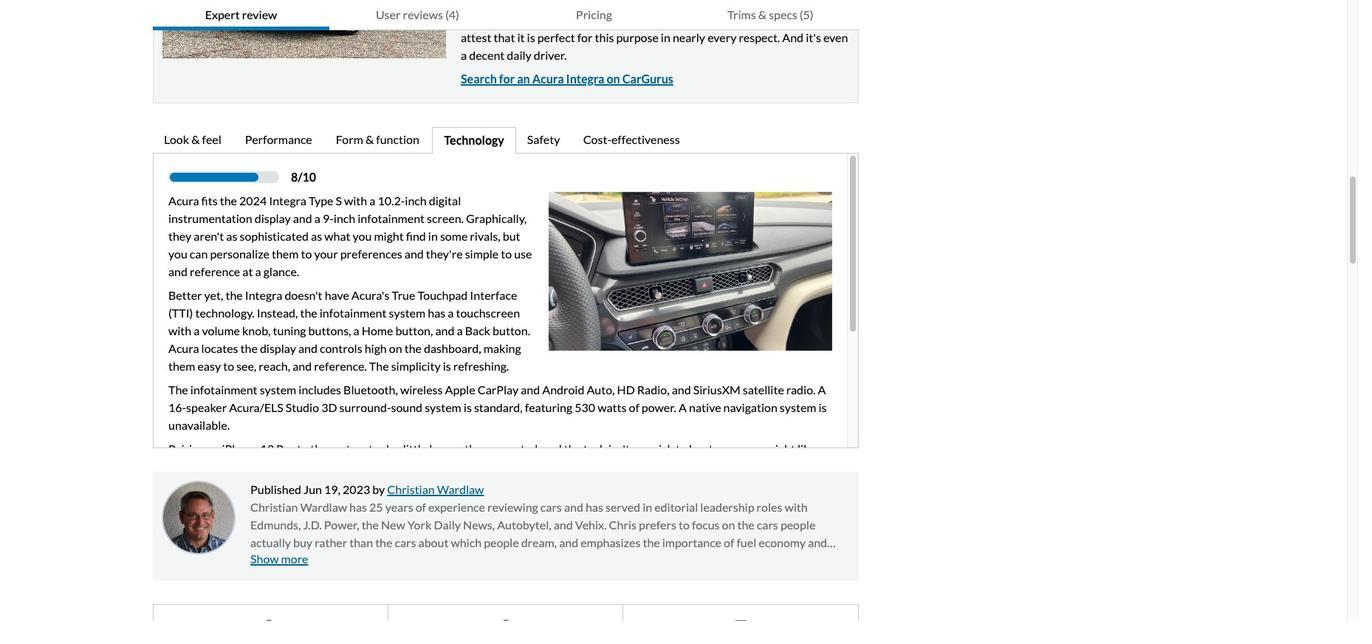 Task type: describe. For each thing, give the bounding box(es) containing it.
2023
[[343, 482, 370, 496]]

& for trims
[[758, 7, 767, 21]]

the down 'prefers'
[[643, 535, 660, 549]]

reviewing
[[487, 500, 538, 514]]

is inside better yet, the integra doesn't have acura's true touchpad interface (tti) technology. instead, the infotainment system has a touchscreen with a volume knob, tuning buttons, a home button, and a back button. acura locates the display and controls high on the dashboard, making them easy to see, reach, and reference. the simplicity is refreshing.
[[443, 359, 451, 373]]

roles
[[757, 500, 782, 514]]

tab list containing expert review
[[153, 0, 859, 30]]

standard,
[[474, 400, 523, 414]]

as up from
[[632, 441, 643, 455]]

and right radio,
[[672, 382, 691, 396]]

acura fits the 2024 integra type s with a 10.2-inch digital instrumentation display and a 9-inch infotainment screen. graphically, they aren't as sophisticated as what you might find in some rivals, but you can personalize them to your preferences and they're simple to use and reference at a glance.
[[168, 193, 532, 278]]

in up 'prefers'
[[643, 500, 652, 514]]

safety
[[250, 553, 282, 567]]

might inside pairing an iphone 13 pro to the system took a little longer than expected, and the tech isn't as quick to boot up as you might like. however, we had no trouble running apple carplay, streaming music, or getting directions from siri. unfortunately, the wireless smartphone charger in the tray forward of the shifter proved unreliable, intermittently juicing our device with no rhyme or reason as to why it would stop or start charging.
[[766, 441, 795, 455]]

a left the 9-
[[314, 211, 320, 225]]

auto,
[[587, 382, 615, 396]]

dream,
[[521, 535, 557, 549]]

drive.
[[467, 553, 496, 567]]

emphasizes
[[581, 535, 641, 549]]

surround-
[[339, 400, 391, 414]]

2 horizontal spatial has
[[586, 500, 603, 514]]

to up importance
[[679, 517, 690, 531]]

with inside acura fits the 2024 integra type s with a 10.2-inch digital instrumentation display and a 9-inch infotainment screen. graphically, they aren't as sophisticated as what you might find in some rivals, but you can personalize them to your preferences and they're simple to use and reference at a glance.
[[344, 193, 367, 207]]

to left your
[[301, 246, 312, 260]]

form & function tab
[[325, 127, 432, 154]]

in right lives
[[354, 571, 364, 585]]

charger
[[233, 477, 273, 491]]

power,
[[324, 517, 359, 531]]

2 vertical spatial or
[[288, 495, 299, 509]]

1 vertical spatial or
[[781, 477, 792, 491]]

0 vertical spatial you
[[353, 229, 372, 243]]

four
[[802, 553, 824, 567]]

type
[[309, 193, 333, 207]]

pricing
[[576, 7, 612, 21]]

and up better
[[168, 264, 188, 278]]

might inside acura fits the 2024 integra type s with a 10.2-inch digital instrumentation display and a 9-inch infotainment screen. graphically, they aren't as sophisticated as what you might find in some rivals, but you can personalize them to your preferences and they're simple to use and reference at a glance.
[[374, 229, 404, 243]]

screen.
[[427, 211, 464, 225]]

0 horizontal spatial people
[[484, 535, 519, 549]]

with inside christian wardlaw has 25 years of experience reviewing cars and has served in editorial leadership roles with edmunds, j.d. power, the new york daily news, autobytel, and vehix. chris prefers to focus on the cars people actually buy rather than the cars about which people dream, and emphasizes the importance of fuel economy and safety as much as how much fun a car is to drive. chris is married to an automotive journalist, is the father of four daughters, and lives in southern california.
[[785, 500, 808, 514]]

safety
[[527, 132, 560, 146]]

a right at
[[255, 264, 261, 278]]

and left lives
[[307, 571, 327, 585]]

safety tab
[[516, 127, 572, 154]]

controls
[[320, 341, 362, 355]]

1 horizontal spatial an
[[517, 71, 530, 85]]

the down trouble
[[287, 477, 304, 491]]

christian wardlaw has 25 years of experience reviewing cars and has served in editorial leadership roles with edmunds, j.d. power, the new york daily news, autobytel, and vehix. chris prefers to focus on the cars people actually buy rather than the cars about which people dream, and emphasizes the importance of fuel economy and safety as much as how much fun a car is to drive. chris is married to an automotive journalist, is the father of four daughters, and lives in southern california.
[[250, 500, 827, 585]]

sound
[[391, 400, 423, 414]]

8
[[291, 170, 298, 184]]

we
[[220, 459, 235, 473]]

in inside acura fits the 2024 integra type s with a 10.2-inch digital instrumentation display and a 9-inch infotainment screen. graphically, they aren't as sophisticated as what you might find in some rivals, but you can personalize them to your preferences and they're simple to use and reference at a glance.
[[428, 229, 438, 243]]

refreshing.
[[453, 359, 509, 373]]

touchscreen
[[456, 305, 520, 319]]

3d
[[321, 400, 337, 414]]

carplay,
[[390, 459, 432, 473]]

reference.
[[314, 359, 367, 373]]

user reviews (4) tab
[[329, 0, 506, 30]]

with inside better yet, the integra doesn't have acura's true touchpad interface (tti) technology. instead, the infotainment system has a touchscreen with a volume knob, tuning buttons, a home button, and a back button. acura locates the display and controls high on the dashboard, making them easy to see, reach, and reference. the simplicity is refreshing.
[[168, 323, 191, 337]]

and down intermittently
[[564, 500, 583, 514]]

the down doesn't
[[300, 305, 317, 319]]

1 vertical spatial a
[[679, 400, 687, 414]]

is left 'standard,'
[[464, 400, 472, 414]]

0 horizontal spatial no
[[259, 459, 272, 473]]

doesn't
[[285, 288, 322, 302]]

0 vertical spatial on
[[607, 71, 620, 85]]

0 vertical spatial a
[[818, 382, 826, 396]]

to inside better yet, the integra doesn't have acura's true touchpad interface (tti) technology. instead, the infotainment system has a touchscreen with a volume knob, tuning buttons, a home button, and a back button. acura locates the display and controls high on the dashboard, making them easy to see, reach, and reference. the simplicity is refreshing.
[[223, 359, 234, 373]]

what
[[324, 229, 350, 243]]

fuel
[[737, 535, 756, 549]]

they
[[168, 229, 191, 243]]

fits
[[201, 193, 218, 207]]

and right reach,
[[293, 359, 312, 373]]

with inside pairing an iphone 13 pro to the system took a little longer than expected, and the tech isn't as quick to boot up as you might like. however, we had no trouble running apple carplay, streaming music, or getting directions from siri. unfortunately, the wireless smartphone charger in the tray forward of the shifter proved unreliable, intermittently juicing our device with no rhyme or reason as to why it would stop or start charging.
[[705, 477, 728, 491]]

longer
[[429, 441, 463, 455]]

system down reach,
[[260, 382, 296, 396]]

android
[[542, 382, 584, 396]]

a left back
[[457, 323, 463, 337]]

0 vertical spatial wardlaw
[[437, 482, 484, 496]]

the up fuel
[[737, 517, 755, 531]]

wireless inside pairing an iphone 13 pro to the system took a little longer than expected, and the tech isn't as quick to boot up as you might like. however, we had no trouble running apple carplay, streaming music, or getting directions from siri. unfortunately, the wireless smartphone charger in the tray forward of the shifter proved unreliable, intermittently juicing our device with no rhyme or reason as to why it would stop or start charging.
[[776, 459, 819, 473]]

acura inside acura fits the 2024 integra type s with a 10.2-inch digital instrumentation display and a 9-inch infotainment screen. graphically, they aren't as sophisticated as what you might find in some rivals, but you can personalize them to your preferences and they're simple to use and reference at a glance.
[[168, 193, 199, 207]]

christian wardlaw headshot image
[[162, 480, 236, 554]]

the inside acura fits the 2024 integra type s with a 10.2-inch digital instrumentation display and a 9-inch infotainment screen. graphically, they aren't as sophisticated as what you might find in some rivals, but you can personalize them to your preferences and they're simple to use and reference at a glance.
[[220, 193, 237, 207]]

infotainment inside better yet, the integra doesn't have acura's true touchpad interface (tti) technology. instead, the infotainment system has a touchscreen with a volume knob, tuning buttons, a home button, and a back button. acura locates the display and controls high on the dashboard, making them easy to see, reach, and reference. the simplicity is refreshing.
[[320, 305, 387, 319]]

to right pro
[[297, 441, 308, 455]]

form & function
[[336, 132, 419, 146]]

as up your
[[311, 229, 322, 243]]

question image
[[501, 619, 510, 621]]

news,
[[463, 517, 495, 531]]

southern
[[366, 571, 414, 585]]

a left 10.2-
[[369, 193, 375, 207]]

editorial
[[655, 500, 698, 514]]

0 vertical spatial acura
[[532, 71, 564, 85]]

trims & specs (5)
[[727, 7, 814, 21]]

daughters,
[[250, 571, 305, 585]]

technology tab
[[432, 127, 516, 154]]

california.
[[416, 571, 470, 585]]

an inside pairing an iphone 13 pro to the system took a little longer than expected, and the tech isn't as quick to boot up as you might like. however, we had no trouble running apple carplay, streaming music, or getting directions from siri. unfortunately, the wireless smartphone charger in the tray forward of the shifter proved unreliable, intermittently juicing our device with no rhyme or reason as to why it would stop or start charging.
[[207, 441, 220, 455]]

trims & specs (5) tab
[[682, 0, 859, 30]]

as right up
[[731, 441, 742, 455]]

actually
[[250, 535, 291, 549]]

intermittently
[[538, 477, 610, 491]]

fun
[[397, 553, 414, 567]]

user edit image
[[263, 619, 278, 621]]

1 horizontal spatial no
[[730, 477, 743, 491]]

(tti)
[[168, 305, 193, 319]]

forward
[[330, 477, 371, 491]]

th large image
[[735, 619, 747, 621]]

/
[[298, 170, 302, 184]]

up
[[715, 441, 729, 455]]

(5)
[[800, 7, 814, 21]]

economy
[[759, 535, 806, 549]]

siri.
[[657, 459, 677, 473]]

acura's
[[351, 288, 390, 302]]

radio.
[[786, 382, 816, 396]]

is right journalist,
[[725, 553, 733, 567]]

find
[[406, 229, 426, 243]]

and up featuring
[[521, 382, 540, 396]]

trims
[[727, 7, 756, 21]]

9-
[[323, 211, 334, 225]]

1 vertical spatial you
[[168, 246, 187, 260]]

button,
[[395, 323, 433, 337]]

true
[[392, 288, 415, 302]]

the down the button,
[[405, 341, 422, 355]]

of up york
[[416, 500, 426, 514]]

use
[[514, 246, 532, 260]]

1 horizontal spatial or
[[523, 459, 535, 473]]

and down 'type'
[[293, 211, 312, 225]]

as up daughters,
[[284, 553, 296, 567]]

bluetooth,
[[343, 382, 398, 396]]

can
[[190, 246, 208, 260]]

them inside acura fits the 2024 integra type s with a 10.2-inch digital instrumentation display and a 9-inch infotainment screen. graphically, they aren't as sophisticated as what you might find in some rivals, but you can personalize them to your preferences and they're simple to use and reference at a glance.
[[272, 246, 299, 260]]

to left why in the left bottom of the page
[[182, 495, 193, 509]]

1 vertical spatial cars
[[757, 517, 778, 531]]

infotainment inside acura fits the 2024 integra type s with a 10.2-inch digital instrumentation display and a 9-inch infotainment screen. graphically, they aren't as sophisticated as what you might find in some rivals, but you can personalize them to your preferences and they're simple to use and reference at a glance.
[[358, 211, 425, 225]]

them inside better yet, the integra doesn't have acura's true touchpad interface (tti) technology. instead, the infotainment system has a touchscreen with a volume knob, tuning buttons, a home button, and a back button. acura locates the display and controls high on the dashboard, making them easy to see, reach, and reference. the simplicity is refreshing.
[[168, 359, 195, 373]]

you inside pairing an iphone 13 pro to the system took a little longer than expected, and the tech isn't as quick to boot up as you might like. however, we had no trouble running apple carplay, streaming music, or getting directions from siri. unfortunately, the wireless smartphone charger in the tray forward of the shifter proved unreliable, intermittently juicing our device with no rhyme or reason as to why it would stop or start charging.
[[744, 441, 763, 455]]

is down the dream,
[[528, 553, 536, 567]]

to right married
[[582, 553, 593, 567]]

father
[[755, 553, 787, 567]]

dashboard,
[[424, 341, 481, 355]]

19,
[[324, 482, 340, 496]]

experience
[[428, 500, 485, 514]]

a left home
[[353, 323, 359, 337]]

some
[[440, 229, 468, 243]]

leadership
[[700, 500, 754, 514]]

j.d.
[[303, 517, 322, 531]]

getting
[[537, 459, 574, 473]]

and down the find on the top of the page
[[405, 246, 424, 260]]

the up the 'see,'
[[240, 341, 258, 355]]

0 horizontal spatial has
[[349, 500, 367, 514]]

simple
[[465, 246, 499, 260]]

rhyme
[[745, 477, 778, 491]]

prefers
[[639, 517, 676, 531]]

easy
[[198, 359, 221, 373]]

1 vertical spatial chris
[[498, 553, 526, 567]]

expert
[[205, 7, 240, 21]]

the up technology.
[[226, 288, 243, 302]]

a inside pairing an iphone 13 pro to the system took a little longer than expected, and the tech isn't as quick to boot up as you might like. however, we had no trouble running apple carplay, streaming music, or getting directions from siri. unfortunately, the wireless smartphone charger in the tray forward of the shifter proved unreliable, intermittently juicing our device with no rhyme or reason as to why it would stop or start charging.
[[395, 441, 401, 455]]

watts
[[598, 400, 627, 414]]

reason
[[794, 477, 830, 491]]

1 horizontal spatial people
[[781, 517, 816, 531]]

the inside the infotainment system includes bluetooth, wireless apple carplay and android auto, hd radio, and siriusxm satellite radio. a 16-speaker acura/els studio 3d surround-sound system is standard, featuring 530 watts of power. a native navigation system is unavailable.
[[168, 382, 188, 396]]

1 much from the left
[[298, 553, 326, 567]]

tech
[[584, 441, 606, 455]]

user
[[376, 7, 401, 21]]



Task type: vqa. For each thing, say whether or not it's contained in the screenshot.
topmost the to
no



Task type: locate. For each thing, give the bounding box(es) containing it.
0 horizontal spatial a
[[679, 400, 687, 414]]

integra up instead,
[[245, 288, 282, 302]]

an down emphasizes
[[595, 553, 608, 567]]

wardlaw
[[437, 482, 484, 496], [300, 500, 347, 514]]

a left volume
[[194, 323, 200, 337]]

cars down roles
[[757, 517, 778, 531]]

0 vertical spatial an
[[517, 71, 530, 85]]

0 horizontal spatial might
[[374, 229, 404, 243]]

2 much from the left
[[366, 553, 395, 567]]

infotainment down 10.2-
[[358, 211, 425, 225]]

2 horizontal spatial you
[[744, 441, 763, 455]]

christian inside christian wardlaw has 25 years of experience reviewing cars and has served in editorial leadership roles with edmunds, j.d. power, the new york daily news, autobytel, and vehix. chris prefers to focus on the cars people actually buy rather than the cars about which people dream, and emphasizes the importance of fuel economy and safety as much as how much fun a car is to drive. chris is married to an automotive journalist, is the father of four daughters, and lives in southern california.
[[250, 500, 298, 514]]

tuning
[[273, 323, 306, 337]]

0 vertical spatial cars
[[540, 500, 562, 514]]

pricing tab
[[506, 0, 682, 30]]

and up getting
[[543, 441, 562, 455]]

2 vertical spatial an
[[595, 553, 608, 567]]

the down new
[[375, 535, 392, 549]]

integra inside better yet, the integra doesn't have acura's true touchpad interface (tti) technology. instead, the infotainment system has a touchscreen with a volume knob, tuning buttons, a home button, and a back button. acura locates the display and controls high on the dashboard, making them easy to see, reach, and reference. the simplicity is refreshing.
[[245, 288, 282, 302]]

display up reach,
[[260, 341, 296, 355]]

of inside pairing an iphone 13 pro to the system took a little longer than expected, and the tech isn't as quick to boot up as you might like. however, we had no trouble running apple carplay, streaming music, or getting directions from siri. unfortunately, the wireless smartphone charger in the tray forward of the shifter proved unreliable, intermittently juicing our device with no rhyme or reason as to why it would stop or start charging.
[[374, 477, 384, 491]]

and down tuning
[[298, 341, 317, 355]]

0 horizontal spatial cars
[[395, 535, 416, 549]]

tab panel containing 8
[[153, 153, 859, 511]]

is right navigation
[[819, 400, 827, 414]]

the right fits
[[220, 193, 237, 207]]

on inside better yet, the integra doesn't have acura's true touchpad interface (tti) technology. instead, the infotainment system has a touchscreen with a volume knob, tuning buttons, a home button, and a back button. acura locates the display and controls high on the dashboard, making them easy to see, reach, and reference. the simplicity is refreshing.
[[389, 341, 402, 355]]

touchpad
[[418, 288, 468, 302]]

0 vertical spatial apple
[[445, 382, 475, 396]]

vehix.
[[575, 517, 607, 531]]

cost-effectiveness tab
[[572, 127, 693, 154]]

0 vertical spatial no
[[259, 459, 272, 473]]

search
[[461, 71, 497, 85]]

integra for acura
[[566, 71, 604, 85]]

a right radio.
[[818, 382, 826, 396]]

on right high
[[389, 341, 402, 355]]

expert review tab
[[153, 0, 329, 30]]

1 vertical spatial christian
[[250, 500, 298, 514]]

technology
[[444, 133, 504, 147]]

0 vertical spatial tab list
[[153, 0, 859, 30]]

& inside tab
[[191, 132, 200, 146]]

directions
[[576, 459, 628, 473]]

25
[[369, 500, 383, 514]]

0 horizontal spatial &
[[191, 132, 200, 146]]

system down radio.
[[780, 400, 816, 414]]

1 vertical spatial tab list
[[153, 127, 859, 154]]

integra down 8 at left top
[[269, 193, 306, 207]]

1 horizontal spatial on
[[607, 71, 620, 85]]

the down high
[[369, 359, 389, 373]]

home
[[362, 323, 393, 337]]

1 vertical spatial apple
[[357, 459, 387, 473]]

radio,
[[637, 382, 670, 396]]

with down unfortunately,
[[705, 477, 728, 491]]

2 vertical spatial tab list
[[153, 604, 859, 621]]

2 vertical spatial you
[[744, 441, 763, 455]]

1 vertical spatial people
[[484, 535, 519, 549]]

2 tab list from the top
[[153, 127, 859, 154]]

christian
[[387, 482, 435, 496], [250, 500, 298, 514]]

the down 25
[[362, 517, 379, 531]]

1 horizontal spatial might
[[766, 441, 795, 455]]

the up "16-"
[[168, 382, 188, 396]]

chris right drive.
[[498, 553, 526, 567]]

jun
[[304, 482, 322, 496]]

to down which
[[454, 553, 465, 567]]

1 horizontal spatial inch
[[405, 193, 427, 207]]

0 horizontal spatial on
[[389, 341, 402, 355]]

1 horizontal spatial you
[[353, 229, 372, 243]]

acura right for
[[532, 71, 564, 85]]

0 vertical spatial chris
[[609, 517, 637, 531]]

1 horizontal spatial cars
[[540, 500, 562, 514]]

of left four
[[789, 553, 800, 567]]

1 horizontal spatial christian
[[387, 482, 435, 496]]

sophisticated
[[240, 229, 309, 243]]

system inside pairing an iphone 13 pro to the system took a little longer than expected, and the tech isn't as quick to boot up as you might like. however, we had no trouble running apple carplay, streaming music, or getting directions from siri. unfortunately, the wireless smartphone charger in the tray forward of the shifter proved unreliable, intermittently juicing our device with no rhyme or reason as to why it would stop or start charging.
[[330, 441, 366, 455]]

locates
[[201, 341, 238, 355]]

photo by christian wardlaw. 2024 acura integra type s front-quarter view. image
[[162, 0, 446, 58]]

of down hd
[[629, 400, 639, 414]]

0 vertical spatial than
[[465, 441, 488, 455]]

trouble
[[274, 459, 312, 473]]

infotainment
[[358, 211, 425, 225], [320, 305, 387, 319], [190, 382, 257, 396]]

you up preferences at left top
[[353, 229, 372, 243]]

0 vertical spatial inch
[[405, 193, 427, 207]]

system inside better yet, the integra doesn't have acura's true touchpad interface (tti) technology. instead, the infotainment system has a touchscreen with a volume knob, tuning buttons, a home button, and a back button. acura locates the display and controls high on the dashboard, making them easy to see, reach, and reference. the simplicity is refreshing.
[[389, 305, 426, 319]]

2 horizontal spatial cars
[[757, 517, 778, 531]]

focus
[[692, 517, 720, 531]]

1 vertical spatial wireless
[[776, 459, 819, 473]]

of left fuel
[[724, 535, 734, 549]]

tab list containing look & feel
[[153, 127, 859, 154]]

and inside pairing an iphone 13 pro to the system took a little longer than expected, and the tech isn't as quick to boot up as you might like. however, we had no trouble running apple carplay, streaming music, or getting directions from siri. unfortunately, the wireless smartphone charger in the tray forward of the shifter proved unreliable, intermittently juicing our device with no rhyme or reason as to why it would stop or start charging.
[[543, 441, 562, 455]]

little
[[403, 441, 427, 455]]

an left 'iphone'
[[207, 441, 220, 455]]

1 vertical spatial than
[[349, 535, 373, 549]]

infotainment down have
[[320, 305, 387, 319]]

unreliable,
[[481, 477, 535, 491]]

more
[[281, 551, 308, 565]]

quick
[[646, 441, 674, 455]]

than inside christian wardlaw has 25 years of experience reviewing cars and has served in editorial leadership roles with edmunds, j.d. power, the new york daily news, autobytel, and vehix. chris prefers to focus on the cars people actually buy rather than the cars about which people dream, and emphasizes the importance of fuel economy and safety as much as how much fun a car is to drive. chris is married to an automotive journalist, is the father of four daughters, and lives in southern california.
[[349, 535, 373, 549]]

1 vertical spatial on
[[389, 341, 402, 355]]

& for form
[[366, 132, 374, 146]]

0 horizontal spatial wardlaw
[[300, 500, 347, 514]]

them up glance.
[[272, 246, 299, 260]]

wardlaw up experience
[[437, 482, 484, 496]]

on
[[607, 71, 620, 85], [389, 341, 402, 355], [722, 517, 735, 531]]

10.2-
[[378, 193, 405, 207]]

look & feel tab
[[153, 127, 234, 154]]

stop
[[263, 495, 285, 509]]

in inside pairing an iphone 13 pro to the system took a little longer than expected, and the tech isn't as quick to boot up as you might like. however, we had no trouble running apple carplay, streaming music, or getting directions from siri. unfortunately, the wireless smartphone charger in the tray forward of the shifter proved unreliable, intermittently juicing our device with no rhyme or reason as to why it would stop or start charging.
[[275, 477, 285, 491]]

tab list down for
[[153, 127, 859, 154]]

& left feel
[[191, 132, 200, 146]]

display inside better yet, the integra doesn't have acura's true touchpad interface (tti) technology. instead, the infotainment system has a touchscreen with a volume knob, tuning buttons, a home button, and a back button. acura locates the display and controls high on the dashboard, making them easy to see, reach, and reference. the simplicity is refreshing.
[[260, 341, 296, 355]]

high
[[365, 341, 387, 355]]

tab list
[[153, 0, 859, 30], [153, 127, 859, 154], [153, 604, 859, 621]]

1 vertical spatial an
[[207, 441, 220, 455]]

a right took
[[395, 441, 401, 455]]

volume
[[202, 323, 240, 337]]

& for look
[[191, 132, 200, 146]]

1 vertical spatial no
[[730, 477, 743, 491]]

0 horizontal spatial much
[[298, 553, 326, 567]]

look & feel
[[164, 132, 221, 146]]

1 vertical spatial wardlaw
[[300, 500, 347, 514]]

0 horizontal spatial than
[[349, 535, 373, 549]]

tab list down drive.
[[153, 604, 859, 621]]

1 vertical spatial integra
[[269, 193, 306, 207]]

2 vertical spatial cars
[[395, 535, 416, 549]]

search for an acura integra on cargurus link
[[461, 71, 673, 85]]

better yet, the integra doesn't have acura's true touchpad interface (tti) technology. instead, the infotainment system has a touchscreen with a volume knob, tuning buttons, a home button, and a back button. acura locates the display and controls high on the dashboard, making them easy to see, reach, and reference. the simplicity is refreshing.
[[168, 288, 530, 373]]

8 / 10
[[291, 170, 316, 184]]

or right the stop
[[288, 495, 299, 509]]

might left like. at bottom
[[766, 441, 795, 455]]

display inside acura fits the 2024 integra type s with a 10.2-inch digital instrumentation display and a 9-inch infotainment screen. graphically, they aren't as sophisticated as what you might find in some rivals, but you can personalize them to your preferences and they're simple to use and reference at a glance.
[[255, 211, 291, 225]]

0 horizontal spatial the
[[168, 382, 188, 396]]

inch down 's'
[[334, 211, 355, 225]]

performance
[[245, 132, 312, 146]]

the down fuel
[[736, 553, 753, 567]]

system
[[389, 305, 426, 319], [260, 382, 296, 396], [425, 400, 461, 414], [780, 400, 816, 414], [330, 441, 366, 455]]

function
[[376, 132, 419, 146]]

new
[[381, 517, 405, 531]]

1 horizontal spatial wireless
[[776, 459, 819, 473]]

1 horizontal spatial much
[[366, 553, 395, 567]]

no
[[259, 459, 272, 473], [730, 477, 743, 491]]

integra up cost-
[[566, 71, 604, 85]]

system down true
[[389, 305, 426, 319]]

buy
[[293, 535, 312, 549]]

0 horizontal spatial or
[[288, 495, 299, 509]]

power.
[[642, 400, 677, 414]]

acura left fits
[[168, 193, 199, 207]]

1 vertical spatial infotainment
[[320, 305, 387, 319]]

13
[[260, 441, 274, 455]]

effectiveness
[[612, 132, 680, 146]]

at
[[242, 264, 253, 278]]

would
[[229, 495, 260, 509]]

cars up autobytel,
[[540, 500, 562, 514]]

0 vertical spatial might
[[374, 229, 404, 243]]

start
[[301, 495, 326, 509]]

the right by
[[386, 477, 404, 491]]

than up streaming
[[465, 441, 488, 455]]

tray
[[307, 477, 327, 491]]

of right 2023
[[374, 477, 384, 491]]

has down 2023
[[349, 500, 367, 514]]

cars
[[540, 500, 562, 514], [757, 517, 778, 531], [395, 535, 416, 549]]

wardlaw inside christian wardlaw has 25 years of experience reviewing cars and has served in editorial leadership roles with edmunds, j.d. power, the new york daily news, autobytel, and vehix. chris prefers to focus on the cars people actually buy rather than the cars about which people dream, and emphasizes the importance of fuel economy and safety as much as how much fun a car is to drive. chris is married to an automotive journalist, is the father of four daughters, and lives in southern california.
[[300, 500, 347, 514]]

1 horizontal spatial wardlaw
[[437, 482, 484, 496]]

carplay
[[478, 382, 519, 396]]

0 vertical spatial the
[[369, 359, 389, 373]]

rather
[[315, 535, 347, 549]]

tab panel
[[153, 153, 859, 511]]

cost-
[[583, 132, 612, 146]]

0 horizontal spatial an
[[207, 441, 220, 455]]

0 horizontal spatial inch
[[334, 211, 355, 225]]

how
[[342, 553, 364, 567]]

and
[[293, 211, 312, 225], [405, 246, 424, 260], [168, 264, 188, 278], [435, 323, 455, 337], [298, 341, 317, 355], [293, 359, 312, 373], [521, 382, 540, 396], [672, 382, 691, 396], [543, 441, 562, 455], [564, 500, 583, 514], [554, 517, 573, 531], [559, 535, 578, 549], [808, 535, 827, 549], [307, 571, 327, 585]]

1 vertical spatial inch
[[334, 211, 355, 225]]

3 tab list from the top
[[153, 604, 859, 621]]

instrumentation
[[168, 211, 252, 225]]

0 vertical spatial integra
[[566, 71, 604, 85]]

on inside christian wardlaw has 25 years of experience reviewing cars and has served in editorial leadership roles with edmunds, j.d. power, the new york daily news, autobytel, and vehix. chris prefers to focus on the cars people actually buy rather than the cars about which people dream, and emphasizes the importance of fuel economy and safety as much as how much fun a car is to drive. chris is married to an automotive journalist, is the father of four daughters, and lives in southern california.
[[722, 517, 735, 531]]

aren't
[[194, 229, 224, 243]]

as down rather
[[328, 553, 340, 567]]

in right the find on the top of the page
[[428, 229, 438, 243]]

tab list up for
[[153, 0, 859, 30]]

0 vertical spatial display
[[255, 211, 291, 225]]

buttons,
[[308, 323, 351, 337]]

and up four
[[808, 535, 827, 549]]

the up running
[[310, 441, 328, 455]]

system right sound
[[425, 400, 461, 414]]

1 horizontal spatial the
[[369, 359, 389, 373]]

to left the 'see,'
[[223, 359, 234, 373]]

wardlaw down 19,
[[300, 500, 347, 514]]

glance.
[[263, 264, 299, 278]]

1 vertical spatial the
[[168, 382, 188, 396]]

an right for
[[517, 71, 530, 85]]

or
[[523, 459, 535, 473], [781, 477, 792, 491], [288, 495, 299, 509]]

has down touchpad on the top left of page
[[428, 305, 445, 319]]

them left easy
[[168, 359, 195, 373]]

1 tab list from the top
[[153, 0, 859, 30]]

apple down took
[[357, 459, 387, 473]]

than inside pairing an iphone 13 pro to the system took a little longer than expected, and the tech isn't as quick to boot up as you might like. however, we had no trouble running apple carplay, streaming music, or getting directions from siri. unfortunately, the wireless smartphone charger in the tray forward of the shifter proved unreliable, intermittently juicing our device with no rhyme or reason as to why it would stop or start charging.
[[465, 441, 488, 455]]

the left tech
[[564, 441, 581, 455]]

which
[[451, 535, 482, 549]]

0 horizontal spatial you
[[168, 246, 187, 260]]

to left the use
[[501, 246, 512, 260]]

0 vertical spatial them
[[272, 246, 299, 260]]

native
[[689, 400, 721, 414]]

as down smartphone
[[168, 495, 180, 509]]

digital
[[429, 193, 461, 207]]

photo by christian wardlaw. 2024 acura integra type s touchscreen. image
[[549, 192, 832, 351]]

on down leadership
[[722, 517, 735, 531]]

see,
[[236, 359, 256, 373]]

a inside christian wardlaw has 25 years of experience reviewing cars and has served in editorial leadership roles with edmunds, j.d. power, the new york daily news, autobytel, and vehix. chris prefers to focus on the cars people actually buy rather than the cars about which people dream, and emphasizes the importance of fuel economy and safety as much as how much fun a car is to drive. chris is married to an automotive journalist, is the father of four daughters, and lives in southern california.
[[416, 553, 422, 567]]

navigation
[[723, 400, 778, 414]]

no up leadership
[[730, 477, 743, 491]]

0 vertical spatial or
[[523, 459, 535, 473]]

1 horizontal spatial apple
[[445, 382, 475, 396]]

or down expected,
[[523, 459, 535, 473]]

them
[[272, 246, 299, 260], [168, 359, 195, 373]]

infotainment inside the infotainment system includes bluetooth, wireless apple carplay and android auto, hd radio, and siriusxm satellite radio. a 16-speaker acura/els studio 3d surround-sound system is standard, featuring 530 watts of power. a native navigation system is unavailable.
[[190, 382, 257, 396]]

infotainment up speaker on the bottom of page
[[190, 382, 257, 396]]

cargurus
[[622, 71, 673, 85]]

1 vertical spatial might
[[766, 441, 795, 455]]

1 horizontal spatial chris
[[609, 517, 637, 531]]

0 vertical spatial christian
[[387, 482, 435, 496]]

0 horizontal spatial wireless
[[400, 382, 443, 396]]

to left boot
[[676, 441, 687, 455]]

the inside better yet, the integra doesn't have acura's true touchpad interface (tti) technology. instead, the infotainment system has a touchscreen with a volume knob, tuning buttons, a home button, and a back button. acura locates the display and controls high on the dashboard, making them easy to see, reach, and reference. the simplicity is refreshing.
[[369, 359, 389, 373]]

wireless up sound
[[400, 382, 443, 396]]

people up drive.
[[484, 535, 519, 549]]

2024
[[239, 193, 267, 207]]

1 vertical spatial acura
[[168, 193, 199, 207]]

featuring
[[525, 400, 572, 414]]

and up dashboard,
[[435, 323, 455, 337]]

the
[[369, 359, 389, 373], [168, 382, 188, 396]]

acura inside better yet, the integra doesn't have acura's true touchpad interface (tti) technology. instead, the infotainment system has a touchscreen with a volume knob, tuning buttons, a home button, and a back button. acura locates the display and controls high on the dashboard, making them easy to see, reach, and reference. the simplicity is refreshing.
[[168, 341, 199, 355]]

2 horizontal spatial or
[[781, 477, 792, 491]]

1 horizontal spatial has
[[428, 305, 445, 319]]

apple inside pairing an iphone 13 pro to the system took a little longer than expected, and the tech isn't as quick to boot up as you might like. however, we had no trouble running apple carplay, streaming music, or getting directions from siri. unfortunately, the wireless smartphone charger in the tray forward of the shifter proved unreliable, intermittently juicing our device with no rhyme or reason as to why it would stop or start charging.
[[357, 459, 387, 473]]

1 vertical spatial them
[[168, 359, 195, 373]]

wireless inside the infotainment system includes bluetooth, wireless apple carplay and android auto, hd radio, and siriusxm satellite radio. a 16-speaker acura/els studio 3d surround-sound system is standard, featuring 530 watts of power. a native navigation system is unavailable.
[[400, 382, 443, 396]]

cars up fun
[[395, 535, 416, 549]]

acura up easy
[[168, 341, 199, 355]]

pro
[[276, 441, 295, 455]]

much up southern
[[366, 553, 395, 567]]

on left cargurus
[[607, 71, 620, 85]]

a down touchpad on the top left of page
[[448, 305, 454, 319]]

the up "rhyme"
[[757, 459, 774, 473]]

is right car
[[443, 553, 451, 567]]

as up personalize
[[226, 229, 237, 243]]

or right "rhyme"
[[781, 477, 792, 491]]

autobytel,
[[497, 517, 551, 531]]

0 vertical spatial wireless
[[400, 382, 443, 396]]

integra
[[566, 71, 604, 85], [269, 193, 306, 207], [245, 288, 282, 302]]

the
[[220, 193, 237, 207], [226, 288, 243, 302], [300, 305, 317, 319], [240, 341, 258, 355], [405, 341, 422, 355], [310, 441, 328, 455], [564, 441, 581, 455], [757, 459, 774, 473], [287, 477, 304, 491], [386, 477, 404, 491], [362, 517, 379, 531], [737, 517, 755, 531], [375, 535, 392, 549], [643, 535, 660, 549], [736, 553, 753, 567]]

2 vertical spatial infotainment
[[190, 382, 257, 396]]

knob,
[[242, 323, 271, 337]]

of inside the infotainment system includes bluetooth, wireless apple carplay and android auto, hd radio, and siriusxm satellite radio. a 16-speaker acura/els studio 3d surround-sound system is standard, featuring 530 watts of power. a native navigation system is unavailable.
[[629, 400, 639, 414]]

2 horizontal spatial on
[[722, 517, 735, 531]]

an inside christian wardlaw has 25 years of experience reviewing cars and has served in editorial leadership roles with edmunds, j.d. power, the new york daily news, autobytel, and vehix. chris prefers to focus on the cars people actually buy rather than the cars about which people dream, and emphasizes the importance of fuel economy and safety as much as how much fun a car is to drive. chris is married to an automotive journalist, is the father of four daughters, and lives in southern california.
[[595, 553, 608, 567]]

1 horizontal spatial than
[[465, 441, 488, 455]]

graphically,
[[466, 211, 527, 225]]

integra inside acura fits the 2024 integra type s with a 10.2-inch digital instrumentation display and a 9-inch infotainment screen. graphically, they aren't as sophisticated as what you might find in some rivals, but you can personalize them to your preferences and they're simple to use and reference at a glance.
[[269, 193, 306, 207]]

a
[[369, 193, 375, 207], [314, 211, 320, 225], [255, 264, 261, 278], [448, 305, 454, 319], [194, 323, 200, 337], [353, 323, 359, 337], [457, 323, 463, 337], [395, 441, 401, 455], [416, 553, 422, 567]]

apple inside the infotainment system includes bluetooth, wireless apple carplay and android auto, hd radio, and siriusxm satellite radio. a 16-speaker acura/els studio 3d surround-sound system is standard, featuring 530 watts of power. a native navigation system is unavailable.
[[445, 382, 475, 396]]

performance tab
[[234, 127, 325, 154]]

feel
[[202, 132, 221, 146]]

a left car
[[416, 553, 422, 567]]

and up married
[[559, 535, 578, 549]]

device
[[669, 477, 702, 491]]

2 vertical spatial on
[[722, 517, 735, 531]]

2 horizontal spatial &
[[758, 7, 767, 21]]

2 horizontal spatial an
[[595, 553, 608, 567]]

and left vehix.
[[554, 517, 573, 531]]

people up the economy
[[781, 517, 816, 531]]

2 vertical spatial integra
[[245, 288, 282, 302]]

1 horizontal spatial a
[[818, 382, 826, 396]]

rivals,
[[470, 229, 500, 243]]

1 horizontal spatial &
[[366, 132, 374, 146]]

integra for 2024
[[269, 193, 306, 207]]

0 vertical spatial infotainment
[[358, 211, 425, 225]]

0 horizontal spatial them
[[168, 359, 195, 373]]

is
[[443, 359, 451, 373], [464, 400, 472, 414], [819, 400, 827, 414], [443, 553, 451, 567], [528, 553, 536, 567], [725, 553, 733, 567]]

1 vertical spatial display
[[260, 341, 296, 355]]

0 horizontal spatial apple
[[357, 459, 387, 473]]

0 horizontal spatial chris
[[498, 553, 526, 567]]

took
[[369, 441, 392, 455]]

1 horizontal spatial them
[[272, 246, 299, 260]]

with
[[344, 193, 367, 207], [168, 323, 191, 337], [705, 477, 728, 491], [785, 500, 808, 514]]

has inside better yet, the integra doesn't have acura's true touchpad interface (tti) technology. instead, the infotainment system has a touchscreen with a volume knob, tuning buttons, a home button, and a back button. acura locates the display and controls high on the dashboard, making them easy to see, reach, and reference. the simplicity is refreshing.
[[428, 305, 445, 319]]



